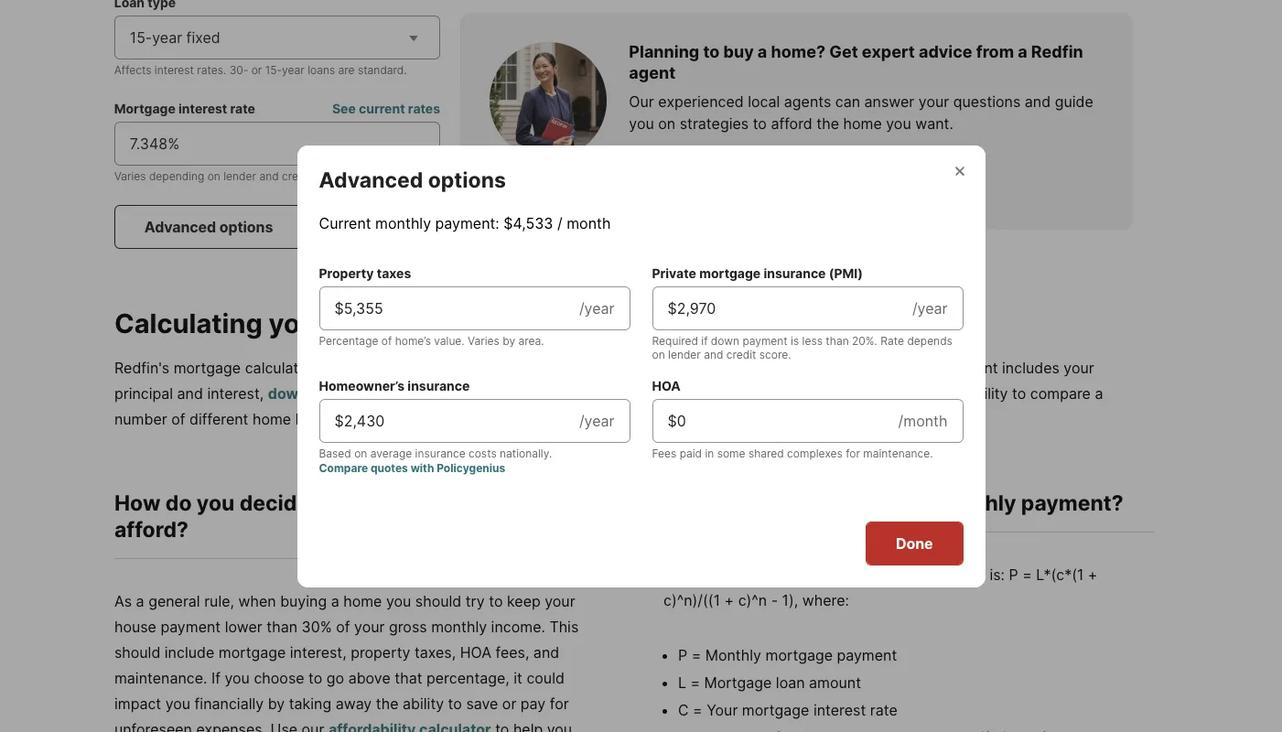Task type: vqa. For each thing, say whether or not it's contained in the screenshot.
right THE TAXES,
yes



Task type: describe. For each thing, give the bounding box(es) containing it.
of inside , loan term, homeowners insurance, property taxes, and hoa fees. this gives you the ability to compare a number of different home loan scenarios and how it will impact your budget.
[[171, 410, 185, 429]]

decide
[[239, 491, 309, 516]]

0 horizontal spatial credit
[[282, 169, 312, 183]]

fees,
[[496, 643, 529, 661]]

calculator inside the formula we use in our mortgage calculator is: p = l*(c*(1 + c)^n)/((1 + c)^n - 1), where:
[[918, 566, 986, 584]]

can inside our experienced local agents can answer your questions and guide you on strategies to afford the home you want.
[[835, 92, 860, 111]]

hoa inside as a general rule, when buying a home you should try to keep your house payment lower than 30% of your gross monthly income. this should include mortgage interest, property taxes, hoa fees, and maintenance. if you choose to go above that percentage, it could impact you financially by taking away the ability to save or pay for unforeseen expenses. use our
[[460, 643, 491, 661]]

to left go
[[308, 669, 322, 687]]

property taxes
[[319, 265, 411, 281]]

0 vertical spatial loan
[[382, 385, 411, 403]]

fixed
[[186, 28, 220, 47]]

than inside as a general rule, when buying a home you should try to keep your house payment lower than 30% of your gross monthly income. this should include mortgage interest, property taxes, hoa fees, and maintenance. if you choose to go above that percentage, it could impact you financially by taking away the ability to save or pay for unforeseen expenses. use our
[[267, 618, 297, 636]]

planning
[[629, 42, 699, 61]]

taking
[[289, 694, 331, 713]]

20%.
[[852, 334, 878, 347]]

this inside , loan term, homeowners insurance, property taxes, and hoa fees. this gives you the ability to compare a number of different home loan scenarios and how it will impact your budget.
[[837, 385, 866, 403]]

see current rates link
[[332, 99, 440, 118]]

mortgage up amount
[[766, 646, 833, 664]]

p = monthly mortgage payment l = mortgage loan amount c = your mortgage interest rate
[[678, 646, 898, 719]]

0 horizontal spatial year
[[152, 28, 182, 47]]

p inside the formula we use in our mortgage calculator is: p = l*(c*(1 + c)^n)/((1 + c)^n - 1), where:
[[1009, 566, 1018, 584]]

local
[[748, 92, 780, 111]]

formula
[[694, 566, 746, 584]]

payment down 'estimates'
[[311, 385, 374, 403]]

fees.
[[799, 385, 833, 403]]

depending
[[149, 169, 204, 183]]

calculating your mortgage payment
[[114, 308, 581, 340]]

advanced options button
[[114, 205, 303, 249]]

(pmi)
[[829, 265, 863, 281]]

if
[[701, 334, 708, 347]]

pay
[[521, 694, 546, 713]]

payment:
[[435, 214, 499, 232]]

0 vertical spatial rate
[[230, 101, 255, 116]]

compare
[[319, 461, 368, 475]]

rate
[[881, 334, 904, 347]]

compare quotes with policygenius link
[[319, 461, 505, 475]]

monthly inside redfin's mortgage calculator estimates your monthly mortgage payment based on a number of factors. your mortgage payment includes your principal and interest,
[[423, 359, 479, 377]]

insurance inside based on average insurance costs nationally. compare quotes with policygenius
[[415, 446, 466, 460]]

monthly inside "advanced options" dialog
[[375, 214, 431, 232]]

interest inside p = monthly mortgage payment l = mortgage loan amount c = your mortgage interest rate
[[813, 701, 866, 719]]

home inside , loan term, homeowners insurance, property taxes, and hoa fees. this gives you the ability to compare a number of different home loan scenarios and how it will impact your budget.
[[253, 410, 291, 429]]

general
[[148, 592, 200, 610]]

a right as
[[136, 592, 144, 610]]

see current rates
[[332, 101, 440, 116]]

advanced options inside popup button
[[144, 218, 273, 236]]

see
[[332, 101, 356, 116]]

-
[[771, 591, 778, 610]]

mortgage inside the formula we use in our mortgage calculator is: p = l*(c*(1 + c)^n)/((1 + c)^n - 1), where:
[[846, 566, 914, 584]]

redfin's mortgage calculator estimates your monthly mortgage payment based on a number of factors. your mortgage payment includes your principal and interest,
[[114, 359, 1094, 403]]

1 horizontal spatial should
[[415, 592, 461, 610]]

redfin
[[1031, 42, 1083, 61]]

on right depending
[[207, 169, 220, 183]]

current
[[319, 214, 371, 232]]

= right the c
[[693, 701, 703, 719]]

hoa inside "advanced options" dialog
[[652, 378, 681, 393]]

done
[[896, 534, 933, 552]]

it inside , loan term, homeowners insurance, property taxes, and hoa fees. this gives you the ability to compare a number of different home loan scenarios and how it will impact your budget.
[[462, 410, 471, 429]]

impact inside , loan term, homeowners insurance, property taxes, and hoa fees. this gives you the ability to compare a number of different home loan scenarios and how it will impact your budget.
[[502, 410, 548, 429]]

agent image
[[490, 42, 607, 159]]

your inside redfin's mortgage calculator estimates your monthly mortgage payment based on a number of factors. your mortgage payment includes your principal and interest,
[[831, 359, 862, 377]]

do for you
[[165, 491, 192, 516]]

or inside as a general rule, when buying a home you should try to keep your house payment lower than 30% of your gross monthly income. this should include mortgage interest, property taxes, hoa fees, and maintenance. if you choose to go above that percentage, it could impact you financially by taking away the ability to save or pay for unforeseen expenses. use our
[[502, 694, 517, 713]]

monthly up done button
[[931, 491, 1016, 516]]

your right keep
[[545, 592, 575, 610]]

to inside our experienced local agents can answer your questions and guide you on strategies to afford the home you want.
[[753, 114, 767, 133]]

30-
[[229, 63, 248, 77]]

0 horizontal spatial +
[[724, 591, 734, 610]]

0 horizontal spatial should
[[114, 643, 160, 661]]

advanced options inside dialog
[[319, 167, 506, 193]]

l*(c*(1
[[1036, 566, 1084, 584]]

0 horizontal spatial varies
[[114, 169, 146, 183]]

guide
[[1055, 92, 1093, 111]]

save
[[466, 694, 498, 713]]

/year for /year
[[579, 299, 615, 317]]

0 vertical spatial insurance
[[764, 265, 826, 281]]

your up homeowner's insurance
[[388, 359, 419, 377]]

house inside how do you decide how much house you can afford?
[[426, 491, 489, 516]]

affects
[[114, 63, 151, 77]]

by inside as a general rule, when buying a home you should try to keep your house payment lower than 30% of your gross monthly income. this should include mortgage interest, property taxes, hoa fees, and maintenance. if you choose to go above that percentage, it could impact you financially by taking away the ability to save or pay for unforeseen expenses. use our
[[268, 694, 285, 713]]

1 vertical spatial 15-
[[265, 63, 282, 77]]

on inside based on average insurance costs nationally. compare quotes with policygenius
[[354, 446, 367, 460]]

a right from
[[1018, 42, 1027, 61]]

c)^n
[[738, 591, 767, 610]]

will
[[475, 410, 497, 429]]

try
[[466, 592, 485, 610]]

monthly
[[705, 646, 761, 664]]

calculating
[[114, 308, 262, 340]]

insurance,
[[549, 385, 620, 403]]

based
[[319, 446, 351, 460]]

/year for /month
[[579, 411, 615, 430]]

you up gross
[[386, 592, 411, 610]]

p inside p = monthly mortgage payment l = mortgage loan amount c = your mortgage interest rate
[[678, 646, 687, 664]]

how inside how do you decide how much house you can afford?
[[314, 491, 358, 516]]

1 vertical spatial insurance
[[408, 378, 470, 393]]

advanced options element
[[319, 145, 528, 193]]

your inside p = monthly mortgage payment l = mortgage loan amount c = your mortgage interest rate
[[707, 701, 738, 719]]

mortgage down taxes
[[333, 308, 461, 340]]

we for calculating your mortgage payment
[[746, 491, 776, 516]]

ability inside as a general rule, when buying a home you should try to keep your house payment lower than 30% of your gross monthly income. this should include mortgage interest, property taxes, hoa fees, and maintenance. if you choose to go above that percentage, it could impact you financially by taking away the ability to save or pay for unforeseen expenses. use our
[[403, 694, 444, 713]]

policygenius
[[437, 461, 505, 475]]

0 vertical spatial 15-
[[130, 28, 152, 47]]

home inside as a general rule, when buying a home you should try to keep your house payment lower than 30% of your gross monthly income. this should include mortgage interest, property taxes, hoa fees, and maintenance. if you choose to go above that percentage, it could impact you financially by taking away the ability to save or pay for unforeseen expenses. use our
[[343, 592, 382, 610]]

as a general rule, when buying a home you should try to keep your house payment lower than 30% of your gross monthly income. this should include mortgage interest, property taxes, hoa fees, and maintenance. if you choose to go above that percentage, it could impact you financially by taking away the ability to save or pay for unforeseen expenses. use our
[[114, 592, 579, 732]]

different
[[189, 410, 248, 429]]

advice
[[919, 42, 972, 61]]

the inside as a general rule, when buying a home you should try to keep your house payment lower than 30% of your gross monthly income. this should include mortgage interest, property taxes, hoa fees, and maintenance. if you choose to go above that percentage, it could impact you financially by taking away the ability to save or pay for unforeseen expenses. use our
[[376, 694, 399, 713]]

15-year fixed
[[130, 28, 220, 47]]

how for how do we calculate your monthly payment?
[[663, 491, 710, 516]]

is
[[791, 334, 799, 347]]

you left decide on the left bottom
[[197, 491, 235, 516]]

gross
[[389, 618, 427, 636]]

home inside our experienced local agents can answer your questions and guide you on strategies to afford the home you want.
[[843, 114, 882, 133]]

complexes
[[787, 446, 843, 460]]

and up some
[[734, 385, 760, 403]]

buying
[[280, 592, 327, 610]]

your inside our experienced local agents can answer your questions and guide you on strategies to afford the home you want.
[[919, 92, 949, 111]]

afford
[[771, 114, 812, 133]]

/year up depends
[[912, 299, 948, 317]]

use
[[775, 566, 799, 584]]

30%
[[302, 618, 332, 636]]

down payment
[[268, 385, 374, 403]]

you down nationally.
[[494, 491, 532, 516]]

the formula we use in our mortgage calculator is: p = l*(c*(1 + c)^n)/((1 + c)^n - 1), where:
[[663, 566, 1098, 610]]

payment up insurance,
[[554, 359, 615, 377]]

choose
[[254, 669, 304, 687]]

0 horizontal spatial lender
[[224, 169, 256, 183]]

maintenance. inside "advanced options" dialog
[[863, 446, 933, 460]]

how do you decide how much house you can afford?
[[114, 491, 575, 543]]

a right buy
[[758, 42, 767, 61]]

on inside "required if down payment is less than 20%. rate depends on lender and credit score."
[[652, 347, 665, 361]]

expenses.
[[196, 720, 266, 732]]

buy
[[723, 42, 754, 61]]

questions
[[953, 92, 1021, 111]]

down payment link
[[268, 385, 374, 403]]

gives
[[870, 385, 907, 403]]

your up compare
[[1064, 359, 1094, 377]]

0 vertical spatial +
[[1088, 566, 1098, 584]]

to right try
[[489, 592, 503, 610]]

taxes
[[377, 265, 411, 281]]

taxes, inside as a general rule, when buying a home you should try to keep your house payment lower than 30% of your gross monthly income. this should include mortgage interest, property taxes, hoa fees, and maintenance. if you choose to go above that percentage, it could impact you financially by taking away the ability to save or pay for unforeseen expenses. use our
[[414, 643, 456, 661]]

keep
[[507, 592, 541, 610]]

compare
[[1030, 385, 1091, 403]]

do for we
[[715, 491, 741, 516]]

property inside , loan term, homeowners insurance, property taxes, and hoa fees. this gives you the ability to compare a number of different home loan scenarios and how it will impact your budget.
[[624, 385, 684, 403]]

our experienced local agents can answer your questions and guide you on strategies to afford the home you want.
[[629, 92, 1093, 133]]

that
[[395, 669, 422, 687]]

go
[[327, 669, 344, 687]]

strategies
[[680, 114, 749, 133]]

want.
[[915, 114, 953, 133]]

the
[[663, 566, 690, 584]]

of inside redfin's mortgage calculator estimates your monthly mortgage payment based on a number of factors. your mortgage payment includes your principal and interest,
[[756, 359, 770, 377]]

maintenance. inside as a general rule, when buying a home you should try to keep your house payment lower than 30% of your gross monthly income. this should include mortgage interest, property taxes, hoa fees, and maintenance. if you choose to go above that percentage, it could impact you financially by taking away the ability to save or pay for unforeseen expenses. use our
[[114, 669, 207, 687]]

how do we calculate your monthly payment?
[[663, 491, 1124, 516]]

number inside redfin's mortgage calculator estimates your monthly mortgage payment based on a number of factors. your mortgage payment includes your principal and interest,
[[699, 359, 752, 377]]

mortgage inside p = monthly mortgage payment l = mortgage loan amount c = your mortgage interest rate
[[704, 674, 772, 692]]

mortgage down calculating
[[174, 359, 241, 377]]

for inside "advanced options" dialog
[[846, 446, 860, 460]]

and up the advanced options popup button
[[259, 169, 279, 183]]

and inside redfin's mortgage calculator estimates your monthly mortgage payment based on a number of factors. your mortgage payment includes your principal and interest,
[[177, 385, 203, 403]]

lower
[[225, 618, 262, 636]]

the inside our experienced local agents can answer your questions and guide you on strategies to afford the home you want.
[[817, 114, 839, 133]]

required if down payment is less than 20%. rate depends on lender and credit score.
[[652, 334, 953, 361]]

for inside as a general rule, when buying a home you should try to keep your house payment lower than 30% of your gross monthly income. this should include mortgage interest, property taxes, hoa fees, and maintenance. if you choose to go above that percentage, it could impact you financially by taking away the ability to save or pay for unforeseen expenses. use our
[[550, 694, 569, 713]]

principal
[[114, 385, 173, 403]]

and down term,
[[399, 410, 425, 429]]

your up "done"
[[880, 491, 927, 516]]

unforeseen
[[114, 720, 192, 732]]

away
[[336, 694, 372, 713]]

mortgage up homeowners
[[483, 359, 550, 377]]

our inside the formula we use in our mortgage calculator is: p = l*(c*(1 + c)^n)/((1 + c)^n - 1), where:
[[820, 566, 842, 584]]

income.
[[491, 618, 545, 636]]

to left save
[[448, 694, 462, 713]]

= inside the formula we use in our mortgage calculator is: p = l*(c*(1 + c)^n)/((1 + c)^n - 1), where:
[[1022, 566, 1032, 584]]

paid
[[680, 446, 702, 460]]



Task type: locate. For each thing, give the bounding box(es) containing it.
$4,533
[[504, 214, 553, 232]]

with
[[411, 461, 434, 475]]

ability down that
[[403, 694, 444, 713]]

property down based
[[624, 385, 684, 403]]

in
[[705, 446, 714, 460], [803, 566, 816, 584]]

insurance down percentage of home's value. varies by area.
[[408, 378, 470, 393]]

+ right l*(c*(1 on the right of page
[[1088, 566, 1098, 584]]

we inside the formula we use in our mortgage calculator is: p = l*(c*(1 + c)^n)/((1 + c)^n - 1), where:
[[750, 566, 771, 584]]

private mortgage insurance (pmi)
[[652, 265, 863, 281]]

monthly up taxes
[[375, 214, 431, 232]]

lender inside "required if down payment is less than 20%. rate depends on lender and credit score."
[[668, 347, 701, 361]]

1 vertical spatial advanced options
[[144, 218, 273, 236]]

hoa inside , loan term, homeowners insurance, property taxes, and hoa fees. this gives you the ability to compare a number of different home loan scenarios and how it will impact your budget.
[[764, 385, 795, 403]]

interest down the rates.
[[178, 101, 227, 116]]

1 horizontal spatial mortgage
[[704, 674, 772, 692]]

payment inside as a general rule, when buying a home you should try to keep your house payment lower than 30% of your gross monthly income. this should include mortgage interest, property taxes, hoa fees, and maintenance. if you choose to go above that percentage, it could impact you financially by taking away the ability to save or pay for unforeseen expenses. use our
[[161, 618, 221, 636]]

,
[[374, 385, 378, 403]]

varies right value.
[[468, 334, 500, 347]]

use
[[270, 720, 298, 732]]

payment up homeowners
[[467, 308, 581, 340]]

year
[[152, 28, 182, 47], [282, 63, 305, 77]]

/year down insurance,
[[579, 411, 615, 430]]

are
[[338, 63, 355, 77]]

percentage of home's value. varies by area.
[[319, 334, 544, 347]]

by
[[503, 334, 515, 347], [268, 694, 285, 713]]

0 horizontal spatial in
[[705, 446, 714, 460]]

interest for affects
[[154, 63, 194, 77]]

year left fixed
[[152, 28, 182, 47]]

0 horizontal spatial do
[[165, 491, 192, 516]]

a up 30%
[[331, 592, 339, 610]]

advanced inside popup button
[[144, 218, 216, 236]]

a inside redfin's mortgage calculator estimates your monthly mortgage payment based on a number of factors. your mortgage payment includes your principal and interest,
[[687, 359, 695, 377]]

impact up unforeseen
[[114, 694, 161, 713]]

1 horizontal spatial do
[[715, 491, 741, 516]]

can
[[835, 92, 860, 111], [537, 491, 575, 516]]

0 horizontal spatial the
[[376, 694, 399, 713]]

in inside "advanced options" dialog
[[705, 446, 714, 460]]

interest, inside as a general rule, when buying a home you should try to keep your house payment lower than 30% of your gross monthly income. this should include mortgage interest, property taxes, hoa fees, and maintenance. if you choose to go above that percentage, it could impact you financially by taking away the ability to save or pay for unforeseen expenses. use our
[[290, 643, 347, 661]]

your down insurance,
[[553, 410, 583, 429]]

the inside , loan term, homeowners insurance, property taxes, and hoa fees. this gives you the ability to compare a number of different home loan scenarios and how it will impact your budget.
[[940, 385, 963, 403]]

you down answer
[[886, 114, 911, 133]]

1 vertical spatial number
[[114, 410, 167, 429]]

taxes, down if at the right top
[[688, 385, 729, 403]]

by up the use
[[268, 694, 285, 713]]

mortgage right private
[[699, 265, 761, 281]]

this right income.
[[549, 618, 579, 636]]

house inside as a general rule, when buying a home you should try to keep your house payment lower than 30% of your gross monthly income. this should include mortgage interest, property taxes, hoa fees, and maintenance. if you choose to go above that percentage, it could impact you financially by taking away the ability to save or pay for unforeseen expenses. use our
[[114, 618, 156, 636]]

do inside how do you decide how much house you can afford?
[[165, 491, 192, 516]]

1 vertical spatial we
[[750, 566, 771, 584]]

redfin's
[[114, 359, 169, 377]]

and right 'required' at top right
[[704, 347, 723, 361]]

2 horizontal spatial loan
[[776, 674, 805, 692]]

mortgage inside "advanced options" dialog
[[699, 265, 761, 281]]

insurance up the with
[[415, 446, 466, 460]]

1 horizontal spatial in
[[803, 566, 816, 584]]

ability inside , loan term, homeowners insurance, property taxes, and hoa fees. this gives you the ability to compare a number of different home loan scenarios and how it will impact your budget.
[[967, 385, 1008, 403]]

advanced options up the current monthly payment: $4,533 / month
[[319, 167, 506, 193]]

0 vertical spatial options
[[428, 167, 506, 193]]

to down "includes"
[[1012, 385, 1026, 403]]

our inside as a general rule, when buying a home you should try to keep your house payment lower than 30% of your gross monthly income. this should include mortgage interest, property taxes, hoa fees, and maintenance. if you choose to go above that percentage, it could impact you financially by taking away the ability to save or pay for unforeseen expenses. use our
[[302, 720, 324, 732]]

1 vertical spatial down
[[268, 385, 308, 403]]

insurance left the (pmi)
[[764, 265, 826, 281]]

0 vertical spatial property
[[624, 385, 684, 403]]

1 vertical spatial your
[[707, 701, 738, 719]]

to
[[703, 42, 720, 61], [753, 114, 767, 133], [1012, 385, 1026, 403], [489, 592, 503, 610], [308, 669, 322, 687], [448, 694, 462, 713]]

do
[[165, 491, 192, 516], [715, 491, 741, 516]]

of inside "advanced options" dialog
[[381, 334, 392, 347]]

is:
[[990, 566, 1005, 584]]

quotes
[[371, 461, 408, 475]]

+
[[1088, 566, 1098, 584], [724, 591, 734, 610]]

to inside planning to buy a home? get expert advice from a redfin agent
[[703, 42, 720, 61]]

1 horizontal spatial interest,
[[290, 643, 347, 661]]

rates
[[408, 101, 440, 116]]

standard.
[[358, 63, 407, 77]]

and left guide
[[1025, 92, 1051, 111]]

1 vertical spatial this
[[549, 618, 579, 636]]

do up afford?
[[165, 491, 192, 516]]

rule,
[[204, 592, 234, 610]]

1 vertical spatial impact
[[114, 694, 161, 713]]

1 do from the left
[[165, 491, 192, 516]]

our
[[629, 92, 654, 111]]

0 horizontal spatial hoa
[[460, 643, 491, 661]]

nationally.
[[500, 446, 552, 460]]

1 vertical spatial in
[[803, 566, 816, 584]]

credit
[[282, 169, 312, 183], [726, 347, 756, 361]]

you inside , loan term, homeowners insurance, property taxes, and hoa fees. this gives you the ability to compare a number of different home loan scenarios and how it will impact your budget.
[[911, 385, 936, 403]]

0 horizontal spatial your
[[707, 701, 738, 719]]

0 horizontal spatial our
[[302, 720, 324, 732]]

0 vertical spatial year
[[152, 28, 182, 47]]

payment down depends
[[938, 359, 998, 377]]

1 horizontal spatial lender
[[668, 347, 701, 361]]

1 vertical spatial p
[[678, 646, 687, 664]]

can inside how do you decide how much house you can afford?
[[537, 491, 575, 516]]

mortgage up gives
[[866, 359, 934, 377]]

to inside , loan term, homeowners insurance, property taxes, and hoa fees. this gives you the ability to compare a number of different home loan scenarios and how it will impact your budget.
[[1012, 385, 1026, 403]]

advanced options dialog
[[297, 145, 985, 587]]

options inside dialog
[[428, 167, 506, 193]]

0 horizontal spatial impact
[[114, 694, 161, 713]]

1 vertical spatial rate
[[870, 701, 898, 719]]

p up l
[[678, 646, 687, 664]]

a inside , loan term, homeowners insurance, property taxes, and hoa fees. this gives you the ability to compare a number of different home loan scenarios and how it will impact your budget.
[[1095, 385, 1103, 403]]

of right 30%
[[336, 618, 350, 636]]

1 horizontal spatial property
[[624, 385, 684, 403]]

0 vertical spatial calculator
[[245, 359, 313, 377]]

your right the c
[[707, 701, 738, 719]]

1 vertical spatial interest,
[[290, 643, 347, 661]]

home right different
[[253, 410, 291, 429]]

0 vertical spatial should
[[415, 592, 461, 610]]

taxes, inside , loan term, homeowners insurance, property taxes, and hoa fees. this gives you the ability to compare a number of different home loan scenarios and how it will impact your budget.
[[688, 385, 729, 403]]

or right 30-
[[251, 63, 262, 77]]

0 vertical spatial the
[[817, 114, 839, 133]]

our down taking
[[302, 720, 324, 732]]

expert
[[862, 42, 915, 61]]

1 horizontal spatial taxes,
[[688, 385, 729, 403]]

average
[[370, 446, 412, 460]]

1 vertical spatial loan
[[295, 410, 324, 429]]

2 vertical spatial interest
[[813, 701, 866, 719]]

0 horizontal spatial by
[[268, 694, 285, 713]]

could
[[527, 669, 565, 687]]

include
[[165, 643, 214, 661]]

from
[[976, 42, 1014, 61]]

number down principal at the bottom left of the page
[[114, 410, 167, 429]]

0 vertical spatial lender
[[224, 169, 256, 183]]

by inside "advanced options" dialog
[[503, 334, 515, 347]]

your inside , loan term, homeowners insurance, property taxes, and hoa fees. this gives you the ability to compare a number of different home loan scenarios and how it will impact your budget.
[[553, 410, 583, 429]]

0 vertical spatial down
[[711, 334, 739, 347]]

mortgage inside as a general rule, when buying a home you should try to keep your house payment lower than 30% of your gross monthly income. this should include mortgage interest, property taxes, hoa fees, and maintenance. if you choose to go above that percentage, it could impact you financially by taking away the ability to save or pay for unforeseen expenses. use our
[[218, 643, 286, 661]]

it inside as a general rule, when buying a home you should try to keep your house payment lower than 30% of your gross monthly income. this should include mortgage interest, property taxes, hoa fees, and maintenance. if you choose to go above that percentage, it could impact you financially by taking away the ability to save or pay for unforeseen expenses. use our
[[514, 669, 522, 687]]

taxes,
[[688, 385, 729, 403], [414, 643, 456, 661]]

how
[[429, 410, 458, 429], [314, 491, 358, 516]]

above
[[348, 669, 391, 687]]

should left include
[[114, 643, 160, 661]]

1 horizontal spatial down
[[711, 334, 739, 347]]

1 horizontal spatial calculator
[[918, 566, 986, 584]]

= right is:
[[1022, 566, 1032, 584]]

how down term,
[[429, 410, 458, 429]]

15- right 30-
[[265, 63, 282, 77]]

None text field
[[334, 297, 565, 319], [668, 297, 898, 319], [334, 410, 565, 432], [334, 297, 565, 319], [668, 297, 898, 319], [334, 410, 565, 432]]

maintenance. down include
[[114, 669, 207, 687]]

get
[[829, 42, 858, 61]]

of left factors. at right
[[756, 359, 770, 377]]

2 vertical spatial home
[[343, 592, 382, 610]]

your up 'want.'
[[919, 92, 949, 111]]

afford?
[[114, 517, 189, 543]]

0 vertical spatial advanced
[[319, 167, 423, 193]]

you right if
[[225, 669, 250, 687]]

it down fees,
[[514, 669, 522, 687]]

impact inside as a general rule, when buying a home you should try to keep your house payment lower than 30% of your gross monthly income. this should include mortgage interest, property taxes, hoa fees, and maintenance. if you choose to go above that percentage, it could impact you financially by taking away the ability to save or pay for unforeseen expenses. use our
[[114, 694, 161, 713]]

month
[[567, 214, 611, 232]]

monthly inside as a general rule, when buying a home you should try to keep your house payment lower than 30% of your gross monthly income. this should include mortgage interest, property taxes, hoa fees, and maintenance. if you choose to go above that percentage, it could impact you financially by taking away the ability to save or pay for unforeseen expenses. use our
[[431, 618, 487, 636]]

and up different
[[177, 385, 203, 403]]

score. inside "required if down payment is less than 20%. rate depends on lender and credit score."
[[759, 347, 791, 361]]

calculator up down payment link
[[245, 359, 313, 377]]

or left pay
[[502, 694, 517, 713]]

can down nationally.
[[537, 491, 575, 516]]

you up '/month'
[[911, 385, 936, 403]]

budget.
[[587, 410, 641, 429]]

percentage
[[319, 334, 378, 347]]

number
[[699, 359, 752, 377], [114, 410, 167, 429]]

1 vertical spatial home
[[253, 410, 291, 429]]

required
[[652, 334, 698, 347]]

how inside , loan term, homeowners insurance, property taxes, and hoa fees. this gives you the ability to compare a number of different home loan scenarios and how it will impact your budget.
[[429, 410, 458, 429]]

2 vertical spatial the
[[376, 694, 399, 713]]

fees
[[652, 446, 677, 460]]

year left loans
[[282, 63, 305, 77]]

0 vertical spatial home
[[843, 114, 882, 133]]

1 how from the left
[[114, 491, 161, 516]]

the down above
[[376, 694, 399, 713]]

credit inside "required if down payment is less than 20%. rate depends on lender and credit score."
[[726, 347, 756, 361]]

0 vertical spatial interest,
[[207, 385, 264, 403]]

1 horizontal spatial how
[[429, 410, 458, 429]]

0 vertical spatial it
[[462, 410, 471, 429]]

mortgage
[[699, 265, 761, 281], [333, 308, 461, 340], [174, 359, 241, 377], [483, 359, 550, 377], [866, 359, 934, 377], [846, 566, 914, 584], [218, 643, 286, 661], [766, 646, 833, 664], [742, 701, 809, 719]]

loan inside p = monthly mortgage payment l = mortgage loan amount c = your mortgage interest rate
[[776, 674, 805, 692]]

you down our
[[629, 114, 654, 133]]

current monthly payment: $4,533 / month
[[319, 214, 611, 232]]

0 vertical spatial this
[[837, 385, 866, 403]]

loan
[[382, 385, 411, 403], [295, 410, 324, 429], [776, 674, 805, 692]]

and inside our experienced local agents can answer your questions and guide you on strategies to afford the home you want.
[[1025, 92, 1051, 111]]

mortgage down done button
[[846, 566, 914, 584]]

down right if at the right top
[[711, 334, 739, 347]]

0 horizontal spatial taxes,
[[414, 643, 456, 661]]

1),
[[782, 591, 798, 610]]

0 vertical spatial how
[[429, 410, 458, 429]]

agents
[[784, 92, 831, 111]]

loan right ,
[[382, 385, 411, 403]]

1 horizontal spatial varies
[[468, 334, 500, 347]]

our up the where:
[[820, 566, 842, 584]]

0 vertical spatial number
[[699, 359, 752, 377]]

0 vertical spatial score.
[[315, 169, 347, 183]]

0 vertical spatial your
[[831, 359, 862, 377]]

rate inside p = monthly mortgage payment l = mortgage loan amount c = your mortgage interest rate
[[870, 701, 898, 719]]

this right fees.
[[837, 385, 866, 403]]

your left gross
[[354, 618, 385, 636]]

0 horizontal spatial options
[[219, 218, 273, 236]]

1 horizontal spatial hoa
[[652, 378, 681, 393]]

some
[[717, 446, 745, 460]]

less
[[802, 334, 823, 347]]

mortgage down the monthly
[[704, 674, 772, 692]]

down
[[711, 334, 739, 347], [268, 385, 308, 403]]

payment up include
[[161, 618, 221, 636]]

1 vertical spatial options
[[219, 218, 273, 236]]

options down varies depending on lender and credit score.
[[219, 218, 273, 236]]

interest down amount
[[813, 701, 866, 719]]

/month
[[898, 411, 948, 430]]

of
[[381, 334, 392, 347], [756, 359, 770, 377], [171, 410, 185, 429], [336, 618, 350, 636]]

amount
[[809, 674, 861, 692]]

interest for mortgage
[[178, 101, 227, 116]]

0 horizontal spatial home
[[253, 410, 291, 429]]

we down the shared
[[746, 491, 776, 516]]

0 horizontal spatial ability
[[403, 694, 444, 713]]

2 do from the left
[[715, 491, 741, 516]]

1 horizontal spatial it
[[514, 669, 522, 687]]

1 horizontal spatial year
[[282, 63, 305, 77]]

0 vertical spatial house
[[426, 491, 489, 516]]

1 horizontal spatial impact
[[502, 410, 548, 429]]

can right agents
[[835, 92, 860, 111]]

estimates
[[317, 359, 384, 377]]

1 vertical spatial by
[[268, 694, 285, 713]]

down inside "required if down payment is less than 20%. rate depends on lender and credit score."
[[711, 334, 739, 347]]

of inside as a general rule, when buying a home you should try to keep your house payment lower than 30% of your gross monthly income. this should include mortgage interest, property taxes, hoa fees, and maintenance. if you choose to go above that percentage, it could impact you financially by taking away the ability to save or pay for unforeseen expenses. use our
[[336, 618, 350, 636]]

our
[[820, 566, 842, 584], [302, 720, 324, 732]]

calculate
[[781, 491, 875, 516]]

a
[[758, 42, 767, 61], [1018, 42, 1027, 61], [687, 359, 695, 377], [1095, 385, 1103, 403], [136, 592, 144, 610], [331, 592, 339, 610]]

= right l
[[690, 674, 700, 692]]

done button
[[866, 521, 963, 565]]

on left if at the right top
[[652, 347, 665, 361]]

1 vertical spatial varies
[[468, 334, 500, 347]]

advanced options
[[319, 167, 506, 193], [144, 218, 273, 236]]

if
[[211, 669, 221, 687]]

2 horizontal spatial the
[[940, 385, 963, 403]]

options up payment:
[[428, 167, 506, 193]]

0 horizontal spatial advanced options
[[144, 218, 273, 236]]

1 vertical spatial interest
[[178, 101, 227, 116]]

1 horizontal spatial credit
[[726, 347, 756, 361]]

we for how do you decide how much house you can afford?
[[750, 566, 771, 584]]

None text field
[[130, 133, 425, 155], [668, 410, 884, 432], [130, 133, 425, 155], [668, 410, 884, 432]]

in inside the formula we use in our mortgage calculator is: p = l*(c*(1 + c)^n)/((1 + c)^n - 1), where:
[[803, 566, 816, 584]]

0 vertical spatial our
[[820, 566, 842, 584]]

1 vertical spatial how
[[314, 491, 358, 516]]

0 horizontal spatial number
[[114, 410, 167, 429]]

0 horizontal spatial down
[[268, 385, 308, 403]]

c)^n)/((1
[[663, 591, 720, 610]]

a down 'required' at top right
[[687, 359, 695, 377]]

property inside as a general rule, when buying a home you should try to keep your house payment lower than 30% of your gross monthly income. this should include mortgage interest, property taxes, hoa fees, and maintenance. if you choose to go above that percentage, it could impact you financially by taking away the ability to save or pay for unforeseen expenses. use our
[[351, 643, 410, 661]]

your
[[919, 92, 949, 111], [269, 308, 327, 340], [388, 359, 419, 377], [1064, 359, 1094, 377], [553, 410, 583, 429], [880, 491, 927, 516], [545, 592, 575, 610], [354, 618, 385, 636]]

0 horizontal spatial maintenance.
[[114, 669, 207, 687]]

a right compare
[[1095, 385, 1103, 403]]

payment inside p = monthly mortgage payment l = mortgage loan amount c = your mortgage interest rate
[[837, 646, 897, 664]]

1 horizontal spatial house
[[426, 491, 489, 516]]

1 vertical spatial than
[[267, 618, 297, 636]]

options inside popup button
[[219, 218, 273, 236]]

in right the "paid"
[[705, 446, 714, 460]]

1 horizontal spatial number
[[699, 359, 752, 377]]

0 horizontal spatial mortgage
[[114, 101, 176, 116]]

2 how from the left
[[663, 491, 710, 516]]

maintenance. down '/month'
[[863, 446, 933, 460]]

we
[[746, 491, 776, 516], [750, 566, 771, 584]]

0 vertical spatial for
[[846, 446, 860, 460]]

0 horizontal spatial score.
[[315, 169, 347, 183]]

calculator inside redfin's mortgage calculator estimates your monthly mortgage payment based on a number of factors. your mortgage payment includes your principal and interest,
[[245, 359, 313, 377]]

varies inside "advanced options" dialog
[[468, 334, 500, 347]]

0 vertical spatial impact
[[502, 410, 548, 429]]

0 horizontal spatial interest,
[[207, 385, 264, 403]]

1 horizontal spatial by
[[503, 334, 515, 347]]

impact
[[502, 410, 548, 429], [114, 694, 161, 713]]

this inside as a general rule, when buying a home you should try to keep your house payment lower than 30% of your gross monthly income. this should include mortgage interest, property taxes, hoa fees, and maintenance. if you choose to go above that percentage, it could impact you financially by taking away the ability to save or pay for unforeseen expenses. use our
[[549, 618, 579, 636]]

interest, up different
[[207, 385, 264, 403]]

on inside redfin's mortgage calculator estimates your monthly mortgage payment based on a number of factors. your mortgage payment includes your principal and interest,
[[665, 359, 683, 377]]

payment inside "required if down payment is less than 20%. rate depends on lender and credit score."
[[743, 334, 788, 347]]

scenarios
[[328, 410, 395, 429]]

payment up amount
[[837, 646, 897, 664]]

calculator left is:
[[918, 566, 986, 584]]

2 vertical spatial insurance
[[415, 446, 466, 460]]

varies
[[114, 169, 146, 183], [468, 334, 500, 347]]

mortgage interest rate
[[114, 101, 255, 116]]

1 vertical spatial house
[[114, 618, 156, 636]]

mortgage down amount
[[742, 701, 809, 719]]

= left the monthly
[[692, 646, 701, 664]]

monthly down value.
[[423, 359, 479, 377]]

how for how do you decide how much house you can afford?
[[114, 491, 161, 516]]

2 horizontal spatial hoa
[[764, 385, 795, 403]]

in right the use
[[803, 566, 816, 584]]

15- up "affects" at the left top
[[130, 28, 152, 47]]

advanced inside dialog
[[319, 167, 423, 193]]

0 vertical spatial can
[[835, 92, 860, 111]]

loans
[[308, 63, 335, 77]]

interest, inside redfin's mortgage calculator estimates your monthly mortgage payment based on a number of factors. your mortgage payment includes your principal and interest,
[[207, 385, 264, 403]]

1 horizontal spatial p
[[1009, 566, 1018, 584]]

varies depending on lender and credit score.
[[114, 169, 347, 183]]

by left area.
[[503, 334, 515, 347]]

how inside how do you decide how much house you can afford?
[[114, 491, 161, 516]]

you up unforeseen
[[165, 694, 190, 713]]

2 vertical spatial loan
[[776, 674, 805, 692]]

lender up the advanced options popup button
[[224, 169, 256, 183]]

loan left amount
[[776, 674, 805, 692]]

number inside , loan term, homeowners insurance, property taxes, and hoa fees. this gives you the ability to compare a number of different home loan scenarios and how it will impact your budget.
[[114, 410, 167, 429]]

and inside as a general rule, when buying a home you should try to keep your house payment lower than 30% of your gross monthly income. this should include mortgage interest, property taxes, hoa fees, and maintenance. if you choose to go above that percentage, it could impact you financially by taking away the ability to save or pay for unforeseen expenses. use our
[[533, 643, 559, 661]]

where:
[[802, 591, 849, 610]]

lender
[[224, 169, 256, 183], [668, 347, 701, 361]]

0 horizontal spatial or
[[251, 63, 262, 77]]

1 horizontal spatial your
[[831, 359, 862, 377]]

the
[[817, 114, 839, 133], [940, 385, 963, 403], [376, 694, 399, 713]]

1 vertical spatial calculator
[[918, 566, 986, 584]]

0 vertical spatial varies
[[114, 169, 146, 183]]

homeowner's insurance
[[319, 378, 470, 393]]

and inside "required if down payment is less than 20%. rate depends on lender and credit score."
[[704, 347, 723, 361]]

percentage,
[[426, 669, 510, 687]]

and up could
[[533, 643, 559, 661]]

for right complexes
[[846, 446, 860, 460]]

of left home's
[[381, 334, 392, 347]]

1 horizontal spatial the
[[817, 114, 839, 133]]

house down as
[[114, 618, 156, 636]]

payment left is
[[743, 334, 788, 347]]

calculator
[[245, 359, 313, 377], [918, 566, 986, 584]]

home?
[[771, 42, 826, 61]]

loan down down payment link
[[295, 410, 324, 429]]

than inside "required if down payment is less than 20%. rate depends on lender and credit score."
[[826, 334, 849, 347]]

ability
[[967, 385, 1008, 403], [403, 694, 444, 713]]

your up 'estimates'
[[269, 308, 327, 340]]

and
[[1025, 92, 1051, 111], [259, 169, 279, 183], [704, 347, 723, 361], [177, 385, 203, 403], [734, 385, 760, 403], [399, 410, 425, 429], [533, 643, 559, 661]]

on inside our experienced local agents can answer your questions and guide you on strategies to afford the home you want.
[[658, 114, 676, 133]]

0 horizontal spatial for
[[550, 694, 569, 713]]



